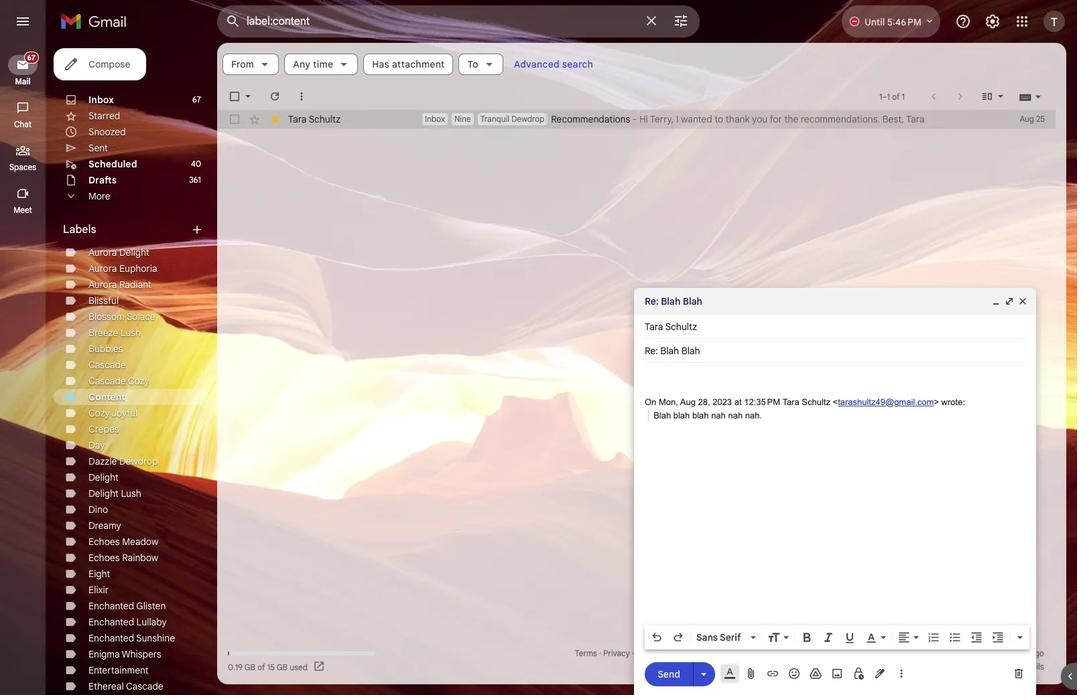 Task type: vqa. For each thing, say whether or not it's contained in the screenshot.
ALERT DIALOG
no



Task type: describe. For each thing, give the bounding box(es) containing it.
best,
[[883, 113, 904, 125]]

blossom
[[88, 311, 124, 323]]

rainbow
[[122, 552, 158, 564]]

67 link
[[8, 52, 39, 75]]

1 vertical spatial 67
[[192, 95, 201, 105]]

blissful link
[[88, 295, 119, 307]]

more image
[[295, 90, 308, 103]]

2 nah from the left
[[728, 411, 743, 421]]

search
[[562, 58, 593, 70]]

cozy inside aurora delight aurora euphoria aurora radiant blissful blossom solace breeze lush bubbles cascade cascade cozy
[[128, 375, 149, 387]]

used
[[290, 663, 308, 673]]

close image
[[1018, 296, 1028, 307]]

breeze lush link
[[88, 327, 141, 339]]

terms · privacy · program policies
[[575, 649, 697, 659]]

terms
[[575, 649, 597, 659]]

bold ‪(⌘b)‬ image
[[800, 631, 814, 645]]

blah inside on mon, aug 28, 2023 at 12:35 pm tara schultz < tarashultz49@gmail.com > wrote: blah blah blah nah nah nah.
[[654, 411, 671, 421]]

on
[[645, 397, 656, 408]]

0 vertical spatial cascade
[[88, 359, 126, 371]]

entertainment link
[[88, 665, 149, 677]]

any time button
[[284, 54, 358, 75]]

any
[[293, 58, 311, 70]]

crepes link
[[88, 424, 119, 436]]

numbered list ‪(⌘⇧7)‬ image
[[927, 631, 940, 645]]

footer containing terms
[[217, 648, 1056, 674]]

last account activity: 29 minutes ago details
[[909, 649, 1044, 672]]

meet
[[14, 205, 32, 215]]

elixir
[[88, 585, 109, 597]]

hi
[[639, 113, 648, 125]]

tara down the re:
[[645, 321, 663, 333]]

Message Body text field
[[645, 370, 1026, 622]]

<
[[833, 397, 838, 408]]

minimize image
[[991, 296, 1001, 307]]

follow link to manage storage image
[[313, 661, 326, 674]]

main menu image
[[15, 13, 31, 29]]

tara right best,
[[906, 113, 925, 125]]

spaces heading
[[0, 162, 46, 173]]

underline ‪(⌘u)‬ image
[[843, 632, 857, 646]]

terms link
[[575, 649, 597, 659]]

scheduled link
[[88, 158, 137, 170]]

privacy link
[[603, 649, 630, 659]]

2 · from the left
[[632, 649, 634, 659]]

361
[[189, 175, 201, 185]]

minutes
[[999, 649, 1028, 659]]

content
[[88, 391, 125, 404]]

thank
[[726, 113, 750, 125]]

whispers
[[122, 649, 161, 661]]

2023
[[713, 397, 732, 408]]

cozy inside cozy joyful crepes day dazzle dewdrop delight delight lush dino dreamy echoes meadow echoes rainbow eight
[[88, 408, 110, 420]]

from
[[231, 58, 254, 70]]

meet heading
[[0, 205, 46, 216]]

snoozed
[[88, 126, 126, 138]]

details
[[1019, 662, 1044, 672]]

delight link
[[88, 472, 119, 484]]

dreamy link
[[88, 520, 121, 532]]

67 inside navigation
[[27, 53, 36, 62]]

program policies link
[[636, 649, 697, 659]]

serif
[[720, 632, 741, 644]]

navigation containing mail
[[0, 43, 47, 696]]

schultz inside row
[[309, 113, 341, 125]]

aurora delight aurora euphoria aurora radiant blissful blossom solace breeze lush bubbles cascade cascade cozy
[[88, 247, 157, 387]]

sans serif
[[696, 632, 741, 644]]

1 echoes from the top
[[88, 536, 120, 548]]

lush inside aurora delight aurora euphoria aurora radiant blissful blossom solace breeze lush bubbles cascade cascade cozy
[[120, 327, 141, 339]]

drafts
[[88, 174, 117, 186]]

12:35 pm
[[744, 397, 780, 408]]

cozy joyful link
[[88, 408, 137, 420]]

elixir link
[[88, 585, 109, 597]]

nine
[[454, 114, 471, 124]]

insert emoji ‪(⌘⇧2)‬ image
[[788, 668, 801, 681]]

more formatting options image
[[1014, 631, 1027, 645]]

dazzle dewdrop link
[[88, 456, 158, 468]]

clear search image
[[638, 7, 665, 34]]

2 vertical spatial delight
[[88, 488, 119, 500]]

15
[[267, 663, 275, 673]]

re:
[[645, 296, 659, 308]]

toggle split pane mode image
[[981, 90, 994, 103]]

aurora radiant link
[[88, 279, 151, 291]]

the
[[784, 113, 798, 125]]

2 blah from the left
[[692, 411, 709, 421]]

entertainment
[[88, 665, 149, 677]]

last
[[909, 649, 924, 659]]

of inside "footer"
[[258, 663, 265, 673]]

drafts link
[[88, 174, 117, 186]]

crepes
[[88, 424, 119, 436]]

2 gb from the left
[[277, 663, 288, 673]]

enchanted lullaby link
[[88, 617, 167, 629]]

activity:
[[958, 649, 986, 659]]

has attachment button
[[363, 54, 453, 75]]

3 aurora from the top
[[88, 279, 117, 291]]

radiant
[[119, 279, 151, 291]]

enchanted for enchanted lullaby
[[88, 617, 134, 629]]

dazzle
[[88, 456, 117, 468]]

bubbles link
[[88, 343, 123, 355]]

toggle confidential mode image
[[852, 668, 865, 681]]

program
[[636, 649, 667, 659]]

aug 25
[[1020, 114, 1045, 124]]

enchanted for enchanted sunshine
[[88, 633, 134, 645]]

eight link
[[88, 568, 110, 580]]

–
[[882, 91, 887, 102]]

2 echoes from the top
[[88, 552, 120, 564]]

advanced search options image
[[668, 7, 694, 34]]

sans serif option
[[694, 631, 748, 645]]

more options image
[[898, 668, 906, 681]]

mail
[[15, 76, 31, 86]]

solace
[[127, 311, 155, 323]]

Search in mail text field
[[247, 15, 635, 28]]

refresh image
[[268, 90, 282, 103]]

support image
[[955, 13, 971, 29]]

enchanted lullaby
[[88, 617, 167, 629]]

main content containing from
[[217, 43, 1066, 685]]

enchanted sunshine link
[[88, 633, 175, 645]]

Search in mail search field
[[217, 5, 700, 38]]

gmail image
[[60, 8, 133, 35]]

more send options image
[[697, 668, 711, 681]]

re: blah blah dialog
[[634, 288, 1036, 696]]

tarashultz49@gmail.com link
[[838, 397, 934, 408]]

0.19
[[228, 663, 243, 673]]

none checkbox inside main content
[[228, 113, 241, 126]]

25
[[1036, 114, 1045, 124]]

wanted
[[681, 113, 712, 125]]



Task type: locate. For each thing, give the bounding box(es) containing it.
aurora delight link
[[88, 247, 149, 259]]

ago
[[1030, 649, 1044, 659]]

tranquil
[[480, 114, 509, 124]]

1 vertical spatial dewdrop
[[119, 456, 158, 468]]

delight inside aurora delight aurora euphoria aurora radiant blissful blossom solace breeze lush bubbles cascade cascade cozy
[[119, 247, 149, 259]]

recommendations.
[[801, 113, 880, 125]]

dino
[[88, 504, 108, 516]]

Subject field
[[645, 345, 1026, 358]]

0 horizontal spatial schultz
[[309, 113, 341, 125]]

row
[[217, 110, 1056, 129]]

dewdrop right tranquil
[[511, 114, 544, 124]]

echoes meadow link
[[88, 536, 158, 548]]

0 vertical spatial of
[[892, 91, 900, 102]]

2 1 from the left
[[887, 91, 890, 102]]

inbox link
[[88, 94, 114, 106]]

enchanted down enchanted glisten link
[[88, 617, 134, 629]]

aug left 28,
[[680, 397, 696, 408]]

1 horizontal spatial nah
[[728, 411, 743, 421]]

mail heading
[[0, 76, 46, 87]]

0 horizontal spatial 67
[[27, 53, 36, 62]]

inbox up 'starred'
[[88, 94, 114, 106]]

aurora down the aurora delight link
[[88, 263, 117, 275]]

more
[[88, 190, 110, 202]]

mon,
[[659, 397, 678, 408]]

compose
[[88, 58, 130, 70]]

delight up euphoria
[[119, 247, 149, 259]]

0 horizontal spatial nah
[[711, 411, 726, 421]]

enchanted glisten
[[88, 601, 166, 613]]

echoes rainbow link
[[88, 552, 158, 564]]

1 horizontal spatial gb
[[277, 663, 288, 673]]

navigation
[[0, 43, 47, 696]]

2 horizontal spatial schultz
[[802, 397, 830, 408]]

0 vertical spatial lush
[[120, 327, 141, 339]]

blissful
[[88, 295, 119, 307]]

1 vertical spatial cascade
[[88, 375, 126, 387]]

0 vertical spatial aug
[[1020, 114, 1034, 124]]

0 horizontal spatial ·
[[599, 649, 601, 659]]

>
[[934, 397, 939, 408]]

echoes up eight "link"
[[88, 552, 120, 564]]

time
[[313, 58, 333, 70]]

compose button
[[54, 48, 146, 80]]

schultz left '<'
[[802, 397, 830, 408]]

footer
[[217, 648, 1056, 674]]

on mon, aug 28, 2023 at 12:35 pm tara schultz < tarashultz49@gmail.com > wrote: blah blah blah nah nah nah.
[[645, 397, 965, 421]]

tara schultz down more image
[[288, 113, 341, 125]]

lullaby
[[136, 617, 167, 629]]

tara right "12:35 pm"
[[783, 397, 799, 408]]

delight down 'delight' link in the left of the page
[[88, 488, 119, 500]]

0 horizontal spatial gb
[[244, 663, 256, 673]]

schultz down time
[[309, 113, 341, 125]]

echoes down the dreamy "link"
[[88, 536, 120, 548]]

2 enchanted from the top
[[88, 617, 134, 629]]

1 nah from the left
[[711, 411, 726, 421]]

account
[[926, 649, 956, 659]]

cozy up 'crepes'
[[88, 408, 110, 420]]

glisten
[[136, 601, 166, 613]]

nah down at
[[728, 411, 743, 421]]

tara inside on mon, aug 28, 2023 at 12:35 pm tara schultz < tarashultz49@gmail.com > wrote: blah blah blah nah nah nah.
[[783, 397, 799, 408]]

gb right 0.19
[[244, 663, 256, 673]]

more button
[[54, 188, 209, 204]]

blossom solace link
[[88, 311, 155, 323]]

enchanted down elixir link
[[88, 601, 134, 613]]

1 1 from the left
[[879, 91, 882, 102]]

tranquil dewdrop
[[480, 114, 544, 124]]

1 vertical spatial delight
[[88, 472, 119, 484]]

1 aurora from the top
[[88, 247, 117, 259]]

aug left 25
[[1020, 114, 1034, 124]]

scheduled
[[88, 158, 137, 170]]

sunshine
[[136, 633, 175, 645]]

1 up recommendations.
[[879, 91, 882, 102]]

67 up 40
[[192, 95, 201, 105]]

1 horizontal spatial 1
[[887, 91, 890, 102]]

for
[[770, 113, 782, 125]]

breeze
[[88, 327, 118, 339]]

delight down dazzle
[[88, 472, 119, 484]]

None checkbox
[[228, 90, 241, 103]]

1 up best,
[[887, 91, 890, 102]]

bulleted list ‪(⌘⇧8)‬ image
[[948, 631, 962, 645]]

to
[[715, 113, 723, 125]]

redo ‪(⌘y)‬ image
[[672, 631, 685, 645]]

2 vertical spatial cascade
[[126, 681, 163, 693]]

blah down 28,
[[692, 411, 709, 421]]

cozy up the joyful
[[128, 375, 149, 387]]

2 vertical spatial enchanted
[[88, 633, 134, 645]]

tara schultz inside 're: blah blah' dialog
[[645, 321, 697, 333]]

2 vertical spatial schultz
[[802, 397, 830, 408]]

1 vertical spatial aug
[[680, 397, 696, 408]]

0 horizontal spatial dewdrop
[[119, 456, 158, 468]]

lush inside cozy joyful crepes day dazzle dewdrop delight delight lush dino dreamy echoes meadow echoes rainbow eight
[[121, 488, 141, 500]]

nah down '2023'
[[711, 411, 726, 421]]

dewdrop right dazzle
[[119, 456, 158, 468]]

0 vertical spatial schultz
[[309, 113, 341, 125]]

0 vertical spatial delight
[[119, 247, 149, 259]]

2 vertical spatial aurora
[[88, 279, 117, 291]]

tara down more image
[[288, 113, 307, 125]]

attach files image
[[745, 668, 758, 681]]

0 vertical spatial 67
[[27, 53, 36, 62]]

0 vertical spatial enchanted
[[88, 601, 134, 613]]

1 horizontal spatial inbox
[[425, 114, 445, 124]]

schultz
[[309, 113, 341, 125], [665, 321, 697, 333], [802, 397, 830, 408]]

1 horizontal spatial tara schultz
[[645, 321, 697, 333]]

enigma whispers
[[88, 649, 161, 661]]

0.19 gb of 15 gb used
[[228, 663, 308, 673]]

sent
[[88, 142, 108, 154]]

0 vertical spatial dewdrop
[[511, 114, 544, 124]]

has
[[372, 58, 389, 70]]

any time
[[293, 58, 333, 70]]

1
[[879, 91, 882, 102], [887, 91, 890, 102], [902, 91, 905, 102]]

italic ‪(⌘i)‬ image
[[822, 631, 835, 645]]

0 vertical spatial cozy
[[128, 375, 149, 387]]

dewdrop inside cozy joyful crepes day dazzle dewdrop delight delight lush dino dreamy echoes meadow echoes rainbow eight
[[119, 456, 158, 468]]

0 horizontal spatial blah
[[673, 411, 690, 421]]

1 horizontal spatial ·
[[632, 649, 634, 659]]

discard draft ‪(⌘⇧d)‬ image
[[1012, 668, 1026, 681]]

formatting options toolbar
[[645, 626, 1030, 650]]

1 horizontal spatial 67
[[192, 95, 201, 105]]

28,
[[698, 397, 710, 408]]

1 horizontal spatial aug
[[1020, 114, 1034, 124]]

0 horizontal spatial of
[[258, 663, 265, 673]]

labels heading
[[63, 223, 190, 237]]

row inside main content
[[217, 110, 1056, 129]]

select input tool image
[[1034, 92, 1042, 102]]

67
[[27, 53, 36, 62], [192, 95, 201, 105]]

29
[[988, 649, 997, 659]]

· right privacy link
[[632, 649, 634, 659]]

0 horizontal spatial cozy
[[88, 408, 110, 420]]

blah down mon,
[[673, 411, 690, 421]]

cascade
[[88, 359, 126, 371], [88, 375, 126, 387], [126, 681, 163, 693]]

nah
[[711, 411, 726, 421], [728, 411, 743, 421]]

delight
[[119, 247, 149, 259], [88, 472, 119, 484], [88, 488, 119, 500]]

undo ‪(⌘z)‬ image
[[650, 631, 664, 645]]

tarashultz49@gmail.com
[[838, 397, 934, 408]]

3 1 from the left
[[902, 91, 905, 102]]

1 · from the left
[[599, 649, 601, 659]]

1 vertical spatial inbox
[[425, 114, 445, 124]]

enchanted for enchanted glisten
[[88, 601, 134, 613]]

delight lush link
[[88, 488, 141, 500]]

0 horizontal spatial tara schultz
[[288, 113, 341, 125]]

from button
[[223, 54, 279, 75]]

blah
[[661, 296, 681, 308], [683, 296, 702, 308], [654, 411, 671, 421]]

day link
[[88, 440, 105, 452]]

sent link
[[88, 142, 108, 154]]

insert files using drive image
[[809, 668, 822, 681]]

enchanted
[[88, 601, 134, 613], [88, 617, 134, 629], [88, 633, 134, 645]]

schultz inside on mon, aug 28, 2023 at 12:35 pm tara schultz < tarashultz49@gmail.com > wrote: blah blah blah nah nah nah.
[[802, 397, 830, 408]]

settings image
[[985, 13, 1001, 29]]

0 vertical spatial inbox
[[88, 94, 114, 106]]

2 aurora from the top
[[88, 263, 117, 275]]

send
[[658, 669, 680, 681]]

aug inside on mon, aug 28, 2023 at 12:35 pm tara schultz < tarashultz49@gmail.com > wrote: blah blah blah nah nah nah.
[[680, 397, 696, 408]]

cascade down "bubbles" link
[[88, 359, 126, 371]]

euphoria
[[119, 263, 157, 275]]

dreamy
[[88, 520, 121, 532]]

0 horizontal spatial inbox
[[88, 94, 114, 106]]

of left the 15 on the left of the page
[[258, 663, 265, 673]]

gb right the 15 on the left of the page
[[277, 663, 288, 673]]

1 vertical spatial aurora
[[88, 263, 117, 275]]

1 vertical spatial of
[[258, 663, 265, 673]]

1 vertical spatial tara schultz
[[645, 321, 697, 333]]

0 vertical spatial aurora
[[88, 247, 117, 259]]

lush down blossom solace link
[[120, 327, 141, 339]]

1 horizontal spatial dewdrop
[[511, 114, 544, 124]]

· right terms
[[599, 649, 601, 659]]

joyful
[[112, 408, 137, 420]]

advanced
[[514, 58, 560, 70]]

1 horizontal spatial blah
[[692, 411, 709, 421]]

tara schultz down re: blah blah at right top
[[645, 321, 697, 333]]

of
[[892, 91, 900, 102], [258, 663, 265, 673]]

chat heading
[[0, 119, 46, 130]]

40
[[191, 159, 201, 169]]

cascade down cascade link
[[88, 375, 126, 387]]

gb
[[244, 663, 256, 673], [277, 663, 288, 673]]

1 vertical spatial lush
[[121, 488, 141, 500]]

content link
[[88, 391, 125, 404]]

1 vertical spatial schultz
[[665, 321, 697, 333]]

aurora up blissful
[[88, 279, 117, 291]]

enchanted up the enigma
[[88, 633, 134, 645]]

lush down dazzle dewdrop link
[[121, 488, 141, 500]]

1 horizontal spatial schultz
[[665, 321, 697, 333]]

row containing tara schultz
[[217, 110, 1056, 129]]

ethereal cascade
[[88, 681, 163, 693]]

1 enchanted from the top
[[88, 601, 134, 613]]

cascade link
[[88, 359, 126, 371]]

wrote:
[[942, 397, 965, 408]]

inbox left nine
[[425, 114, 445, 124]]

1 blah from the left
[[673, 411, 690, 421]]

1 horizontal spatial of
[[892, 91, 900, 102]]

0 vertical spatial tara schultz
[[288, 113, 341, 125]]

indent less ‪(⌘[)‬ image
[[970, 631, 983, 645]]

2 horizontal spatial 1
[[902, 91, 905, 102]]

recommendations - hi terry, i wanted to thank you for the recommendations. best, tara
[[551, 113, 925, 125]]

schultz down re: blah blah at right top
[[665, 321, 697, 333]]

indent more ‪(⌘])‬ image
[[991, 631, 1005, 645]]

1 right "–"
[[902, 91, 905, 102]]

1 vertical spatial cozy
[[88, 408, 110, 420]]

of right "–"
[[892, 91, 900, 102]]

advanced search button
[[509, 52, 599, 76]]

insert photo image
[[831, 668, 844, 681]]

cascade cozy link
[[88, 375, 149, 387]]

1 vertical spatial enchanted
[[88, 617, 134, 629]]

3 enchanted from the top
[[88, 633, 134, 645]]

cozy joyful crepes day dazzle dewdrop delight delight lush dino dreamy echoes meadow echoes rainbow eight
[[88, 408, 158, 580]]

enigma
[[88, 649, 120, 661]]

aurora up aurora euphoria link
[[88, 247, 117, 259]]

None checkbox
[[228, 113, 241, 126]]

0 vertical spatial echoes
[[88, 536, 120, 548]]

1 gb from the left
[[244, 663, 256, 673]]

0 horizontal spatial 1
[[879, 91, 882, 102]]

1 vertical spatial echoes
[[88, 552, 120, 564]]

snoozed link
[[88, 126, 126, 138]]

search in mail image
[[221, 9, 245, 34]]

0 horizontal spatial aug
[[680, 397, 696, 408]]

insert link ‪(⌘k)‬ image
[[766, 668, 780, 681]]

pop out image
[[1004, 296, 1015, 307]]

enchanted glisten link
[[88, 601, 166, 613]]

insert signature image
[[873, 668, 887, 681]]

cascade down the entertainment link
[[126, 681, 163, 693]]

main content
[[217, 43, 1066, 685]]

chat
[[14, 119, 32, 129]]

67 up mail
[[27, 53, 36, 62]]

ethereal cascade link
[[88, 681, 163, 693]]

1 horizontal spatial cozy
[[128, 375, 149, 387]]

inbox
[[88, 94, 114, 106], [425, 114, 445, 124]]

lush
[[120, 327, 141, 339], [121, 488, 141, 500]]



